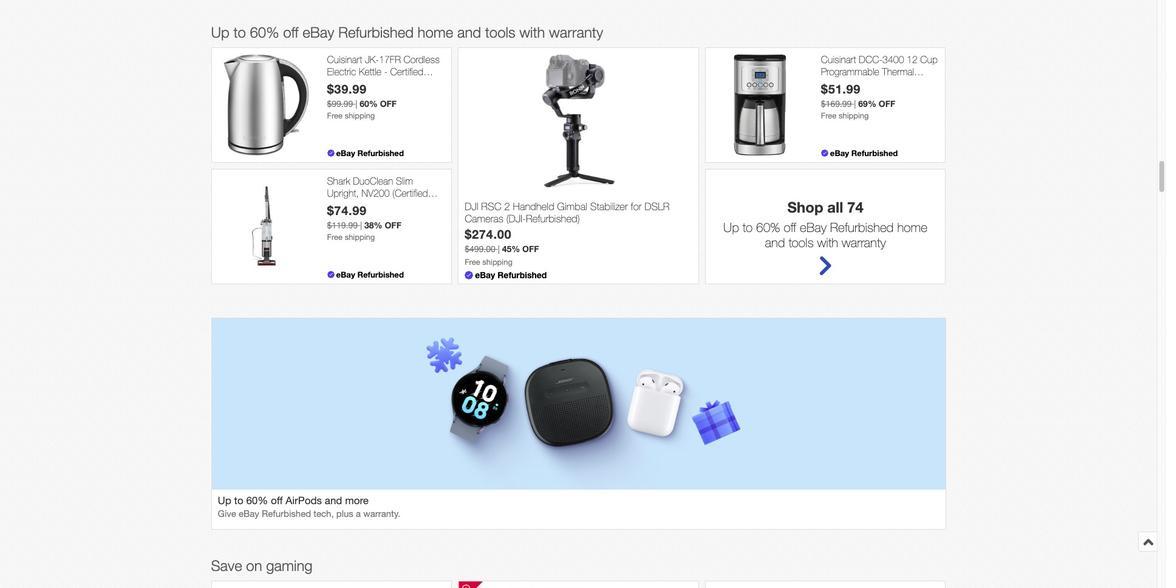 Task type: vqa. For each thing, say whether or not it's contained in the screenshot.
'45%'
yes



Task type: describe. For each thing, give the bounding box(es) containing it.
refurbished up jk-
[[338, 24, 414, 41]]

| for $74.99
[[360, 220, 362, 230]]

(dji-
[[506, 213, 526, 225]]

save on gaming
[[211, 557, 313, 574]]

$39.99
[[327, 81, 367, 96]]

kettle
[[359, 66, 382, 77]]

$169.99
[[821, 99, 852, 109]]

cordless
[[404, 54, 440, 65]]

dcc-
[[859, 54, 883, 65]]

shop all 74 up to 60% off ebay refurbished home and tools with warranty
[[724, 199, 928, 250]]

refurbished inside cuisinart jk-17fr cordless electric kettle - certified refurbished
[[327, 78, 376, 89]]

refurbished inside shop all 74 up to 60% off ebay refurbished home and tools with warranty
[[830, 220, 894, 235]]

up for up to 60% off ebay refurbished home and tools with warranty
[[211, 24, 229, 41]]

off inside $74.99 $119.99 | 38% off free shipping
[[385, 220, 402, 230]]

69%
[[859, 98, 877, 109]]

$119.99
[[327, 220, 358, 230]]

ebay up electric
[[303, 24, 334, 41]]

refurbished) inside shark duoclean slim upright, nv200 (certified refurbished)
[[327, 199, 378, 210]]

ebay refurbished for $74.99
[[336, 270, 404, 280]]

38%
[[365, 220, 382, 230]]

$499.00
[[465, 244, 496, 254]]

tech,
[[314, 509, 334, 519]]

3400
[[883, 54, 904, 65]]

stabilizer
[[590, 200, 628, 213]]

save
[[211, 557, 242, 574]]

duoclean
[[353, 176, 393, 187]]

free for $51.99
[[821, 111, 837, 120]]

refurbished) inside dji rsc 2 handheld gimbal stabilizer for dslr cameras (dji-refurbished) $274.00 $499.00 | 45% off free shipping
[[526, 213, 580, 225]]

home inside shop all 74 up to 60% off ebay refurbished home and tools with warranty
[[898, 220, 928, 235]]

shipping for $39.99
[[345, 111, 375, 120]]

dji rsc 2 handheld gimbal stabilizer for dslr cameras (dji-refurbished) $274.00 $499.00 | 45% off free shipping
[[465, 200, 670, 267]]

cup
[[921, 54, 938, 65]]

more
[[345, 495, 369, 507]]

12
[[907, 54, 918, 65]]

and inside up to 60% off airpods and more give ebay refurbished tech, plus a warranty.
[[325, 495, 342, 507]]

shark duoclean slim upright, nv200 (certified refurbished) link
[[327, 176, 445, 210]]

slim
[[396, 176, 413, 187]]

off inside $51.99 $169.99 | 69% off free shipping
[[879, 98, 896, 109]]

on
[[246, 557, 262, 574]]

ebay refurbished for $51.99
[[830, 148, 898, 158]]

$74.99
[[327, 203, 367, 217]]

0 vertical spatial tools
[[485, 24, 515, 41]]

$74.99 $119.99 | 38% off free shipping
[[327, 203, 402, 242]]

dji rsc 2 handheld gimbal stabilizer for dslr cameras (dji-refurbished) link
[[465, 200, 692, 227]]

ebay inside shop all 74 up to 60% off ebay refurbished home and tools with warranty
[[800, 220, 827, 235]]

tools inside shop all 74 up to 60% off ebay refurbished home and tools with warranty
[[789, 235, 814, 250]]

45%
[[502, 244, 520, 254]]

to for up to 60% off ebay refurbished home and tools with warranty
[[234, 24, 246, 41]]

(certified
[[393, 187, 428, 198]]

refurbished inside up to 60% off airpods and more give ebay refurbished tech, plus a warranty.
[[262, 509, 311, 519]]

free inside dji rsc 2 handheld gimbal stabilizer for dslr cameras (dji-refurbished) $274.00 $499.00 | 45% off free shipping
[[465, 258, 480, 267]]

$51.99 $169.99 | 69% off free shipping
[[821, 81, 896, 120]]

ebay down $119.99
[[336, 270, 355, 280]]

shark duoclean slim upright, nv200 (certified refurbished)
[[327, 176, 428, 210]]

give
[[218, 509, 236, 519]]

nv200
[[362, 187, 390, 198]]

upright,
[[327, 187, 359, 198]]



Task type: locate. For each thing, give the bounding box(es) containing it.
| inside $74.99 $119.99 | 38% off free shipping
[[360, 220, 362, 230]]

cuisinart up programmable
[[821, 54, 856, 65]]

refurbished down 69%
[[852, 148, 898, 158]]

ebay refurbished down 69%
[[830, 148, 898, 158]]

ebay down $169.99
[[830, 148, 849, 158]]

rsc
[[481, 200, 502, 213]]

cameras
[[465, 213, 504, 225]]

certified down cordless
[[390, 66, 424, 77]]

ebay
[[303, 24, 334, 41], [336, 148, 355, 158], [830, 148, 849, 158], [800, 220, 827, 235], [336, 270, 355, 280], [475, 270, 495, 280], [239, 509, 259, 519]]

2 horizontal spatial and
[[765, 235, 785, 250]]

free inside $74.99 $119.99 | 38% off free shipping
[[327, 233, 343, 242]]

cuisinart for $51.99
[[821, 54, 856, 65]]

0 vertical spatial home
[[418, 24, 453, 41]]

electric
[[327, 66, 356, 77]]

$99.99
[[327, 99, 353, 109]]

refurbished down electric
[[327, 78, 376, 89]]

shark
[[327, 176, 350, 187]]

shipping inside dji rsc 2 handheld gimbal stabilizer for dslr cameras (dji-refurbished) $274.00 $499.00 | 45% off free shipping
[[483, 258, 513, 267]]

shipping down 45%
[[483, 258, 513, 267]]

free down $169.99
[[821, 111, 837, 120]]

coffeemaker
[[821, 78, 872, 89]]

1 horizontal spatial with
[[817, 235, 838, 250]]

0 vertical spatial and
[[457, 24, 481, 41]]

2 vertical spatial up
[[218, 495, 231, 507]]

off inside dji rsc 2 handheld gimbal stabilizer for dslr cameras (dji-refurbished) $274.00 $499.00 | 45% off free shipping
[[523, 244, 539, 254]]

a
[[356, 509, 361, 519]]

refurbished up duoclean
[[357, 148, 404, 158]]

1 horizontal spatial cuisinart
[[821, 54, 856, 65]]

gimbal
[[557, 200, 588, 213]]

ebay refurbished for $39.99
[[336, 148, 404, 158]]

plus
[[336, 509, 353, 519]]

2 vertical spatial and
[[325, 495, 342, 507]]

0 horizontal spatial certified
[[390, 66, 424, 77]]

free
[[327, 111, 343, 120], [821, 111, 837, 120], [327, 233, 343, 242], [465, 258, 480, 267]]

free for $39.99
[[327, 111, 343, 120]]

shipping inside "$39.99 $99.99 | 60% off free shipping"
[[345, 111, 375, 120]]

ebay right give on the left bottom
[[239, 509, 259, 519]]

refurbished) down upright,
[[327, 199, 378, 210]]

0 vertical spatial up
[[211, 24, 229, 41]]

-
[[384, 66, 388, 77]]

all
[[828, 199, 843, 216]]

| inside $51.99 $169.99 | 69% off free shipping
[[854, 99, 856, 109]]

1 vertical spatial home
[[898, 220, 928, 235]]

off inside up to 60% off airpods and more give ebay refurbished tech, plus a warranty.
[[271, 495, 283, 507]]

up inside shop all 74 up to 60% off ebay refurbished home and tools with warranty
[[724, 220, 739, 235]]

1 vertical spatial certified
[[875, 78, 908, 89]]

1 horizontal spatial and
[[457, 24, 481, 41]]

up to 60% off airpods and more give ebay refurbished tech, plus a warranty.
[[218, 495, 401, 519]]

0 horizontal spatial home
[[418, 24, 453, 41]]

up to 60% off ebay refurbished home and tools with warranty
[[211, 24, 603, 41]]

for
[[631, 200, 642, 213]]

cuisinart jk-17fr cordless electric kettle - certified refurbished link
[[327, 54, 445, 89]]

free inside "$39.99 $99.99 | 60% off free shipping"
[[327, 111, 343, 120]]

handheld
[[513, 200, 554, 213]]

1 vertical spatial up
[[724, 220, 739, 235]]

74
[[848, 199, 864, 216]]

with
[[520, 24, 545, 41], [817, 235, 838, 250]]

ebay refurbished
[[336, 148, 404, 158], [830, 148, 898, 158], [336, 270, 404, 280], [475, 270, 547, 280]]

airpods
[[286, 495, 322, 507]]

off inside shop all 74 up to 60% off ebay refurbished home and tools with warranty
[[784, 220, 797, 235]]

cuisinart inside cuisinart dcc-3400 12 cup programmable thermal coffeemaker certified refurbished
[[821, 54, 856, 65]]

2 cuisinart from the left
[[821, 54, 856, 65]]

to inside shop all 74 up to 60% off ebay refurbished home and tools with warranty
[[743, 220, 753, 235]]

refurbished inside cuisinart dcc-3400 12 cup programmable thermal coffeemaker certified refurbished
[[821, 89, 870, 100]]

$39.99 $99.99 | 60% off free shipping
[[327, 81, 397, 120]]

and
[[457, 24, 481, 41], [765, 235, 785, 250], [325, 495, 342, 507]]

shipping for $51.99
[[839, 111, 869, 120]]

up
[[211, 24, 229, 41], [724, 220, 739, 235], [218, 495, 231, 507]]

cuisinart dcc-3400 12 cup programmable thermal coffeemaker certified refurbished link
[[821, 54, 939, 100]]

| left 69%
[[854, 99, 856, 109]]

ebay up shark
[[336, 148, 355, 158]]

refurbished down 74
[[830, 220, 894, 235]]

up for up to 60% off airpods and more give ebay refurbished tech, plus a warranty.
[[218, 495, 231, 507]]

1 cuisinart from the left
[[327, 54, 362, 65]]

ebay down $499.00
[[475, 270, 495, 280]]

to
[[234, 24, 246, 41], [743, 220, 753, 235], [234, 495, 243, 507]]

cuisinart up electric
[[327, 54, 362, 65]]

60% inside shop all 74 up to 60% off ebay refurbished home and tools with warranty
[[756, 220, 780, 235]]

refurbished) down handheld
[[526, 213, 580, 225]]

warranty.
[[363, 509, 401, 519]]

free down $499.00
[[465, 258, 480, 267]]

certified inside cuisinart jk-17fr cordless electric kettle - certified refurbished
[[390, 66, 424, 77]]

certified inside cuisinart dcc-3400 12 cup programmable thermal coffeemaker certified refurbished
[[875, 78, 908, 89]]

thermal
[[882, 66, 914, 77]]

$274.00
[[465, 227, 512, 241]]

ebay down shop
[[800, 220, 827, 235]]

refurbished down 45%
[[498, 270, 547, 280]]

0 horizontal spatial with
[[520, 24, 545, 41]]

1 horizontal spatial warranty
[[842, 235, 886, 250]]

2 vertical spatial to
[[234, 495, 243, 507]]

shop
[[788, 199, 824, 216]]

1 vertical spatial with
[[817, 235, 838, 250]]

ebay refurbished down 45%
[[475, 270, 547, 280]]

0 horizontal spatial cuisinart
[[327, 54, 362, 65]]

shipping for $74.99
[[345, 233, 375, 242]]

0 vertical spatial certified
[[390, 66, 424, 77]]

refurbished
[[338, 24, 414, 41], [327, 78, 376, 89], [821, 89, 870, 100], [357, 148, 404, 158], [852, 148, 898, 158], [830, 220, 894, 235], [357, 270, 404, 280], [498, 270, 547, 280], [262, 509, 311, 519]]

off inside "$39.99 $99.99 | 60% off free shipping"
[[380, 98, 397, 109]]

1 vertical spatial warranty
[[842, 235, 886, 250]]

$51.99
[[821, 81, 861, 96]]

| right '$99.99'
[[356, 99, 357, 109]]

0 vertical spatial warranty
[[549, 24, 603, 41]]

0 vertical spatial with
[[520, 24, 545, 41]]

0 horizontal spatial refurbished)
[[327, 199, 378, 210]]

refurbished down airpods
[[262, 509, 311, 519]]

| for $51.99
[[854, 99, 856, 109]]

certified down thermal
[[875, 78, 908, 89]]

shipping inside $74.99 $119.99 | 38% off free shipping
[[345, 233, 375, 242]]

shipping inside $51.99 $169.99 | 69% off free shipping
[[839, 111, 869, 120]]

1 vertical spatial refurbished)
[[526, 213, 580, 225]]

0 horizontal spatial warranty
[[549, 24, 603, 41]]

to for up to 60% off airpods and more give ebay refurbished tech, plus a warranty.
[[234, 495, 243, 507]]

warranty inside shop all 74 up to 60% off ebay refurbished home and tools with warranty
[[842, 235, 886, 250]]

free inside $51.99 $169.99 | 69% off free shipping
[[821, 111, 837, 120]]

60% inside up to 60% off airpods and more give ebay refurbished tech, plus a warranty.
[[246, 495, 268, 507]]

certified
[[390, 66, 424, 77], [875, 78, 908, 89]]

cuisinart jk-17fr cordless electric kettle - certified refurbished
[[327, 54, 440, 89]]

cuisinart dcc-3400 12 cup programmable thermal coffeemaker certified refurbished
[[821, 54, 938, 100]]

cuisinart
[[327, 54, 362, 65], [821, 54, 856, 65]]

1 vertical spatial tools
[[789, 235, 814, 250]]

warranty
[[549, 24, 603, 41], [842, 235, 886, 250]]

1 horizontal spatial refurbished)
[[526, 213, 580, 225]]

17fr
[[379, 54, 401, 65]]

refurbished down "38%"
[[357, 270, 404, 280]]

shipping down "38%"
[[345, 233, 375, 242]]

1 horizontal spatial certified
[[875, 78, 908, 89]]

2
[[504, 200, 510, 213]]

programmable
[[821, 66, 880, 77]]

| inside dji rsc 2 handheld gimbal stabilizer for dslr cameras (dji-refurbished) $274.00 $499.00 | 45% off free shipping
[[498, 244, 500, 254]]

ebay refurbished down "38%"
[[336, 270, 404, 280]]

cuisinart for $39.99
[[327, 54, 362, 65]]

with inside shop all 74 up to 60% off ebay refurbished home and tools with warranty
[[817, 235, 838, 250]]

1 horizontal spatial home
[[898, 220, 928, 235]]

| left 45%
[[498, 244, 500, 254]]

60%
[[250, 24, 279, 41], [360, 98, 378, 109], [756, 220, 780, 235], [246, 495, 268, 507]]

tools
[[485, 24, 515, 41], [789, 235, 814, 250]]

| for $39.99
[[356, 99, 357, 109]]

shipping down '$99.99'
[[345, 111, 375, 120]]

ebay refurbished up duoclean
[[336, 148, 404, 158]]

1 vertical spatial and
[[765, 235, 785, 250]]

60% inside "$39.99 $99.99 | 60% off free shipping"
[[360, 98, 378, 109]]

0 horizontal spatial and
[[325, 495, 342, 507]]

to inside up to 60% off airpods and more give ebay refurbished tech, plus a warranty.
[[234, 495, 243, 507]]

free down '$99.99'
[[327, 111, 343, 120]]

up inside up to 60% off airpods and more give ebay refurbished tech, plus a warranty.
[[218, 495, 231, 507]]

cuisinart inside cuisinart jk-17fr cordless electric kettle - certified refurbished
[[327, 54, 362, 65]]

0 horizontal spatial tools
[[485, 24, 515, 41]]

dji
[[465, 200, 478, 213]]

gaming
[[266, 557, 313, 574]]

refurbished)
[[327, 199, 378, 210], [526, 213, 580, 225]]

0 vertical spatial to
[[234, 24, 246, 41]]

| inside "$39.99 $99.99 | 60% off free shipping"
[[356, 99, 357, 109]]

off
[[283, 24, 299, 41], [380, 98, 397, 109], [879, 98, 896, 109], [385, 220, 402, 230], [784, 220, 797, 235], [523, 244, 539, 254], [271, 495, 283, 507]]

jk-
[[365, 54, 379, 65]]

free down $119.99
[[327, 233, 343, 242]]

ebay refurbished for $274.00
[[475, 270, 547, 280]]

ebay inside up to 60% off airpods and more give ebay refurbished tech, plus a warranty.
[[239, 509, 259, 519]]

1 horizontal spatial tools
[[789, 235, 814, 250]]

| left "38%"
[[360, 220, 362, 230]]

and inside shop all 74 up to 60% off ebay refurbished home and tools with warranty
[[765, 235, 785, 250]]

shipping down 69%
[[839, 111, 869, 120]]

refurbished down coffeemaker
[[821, 89, 870, 100]]

home
[[418, 24, 453, 41], [898, 220, 928, 235]]

0 vertical spatial refurbished)
[[327, 199, 378, 210]]

1 vertical spatial to
[[743, 220, 753, 235]]

|
[[356, 99, 357, 109], [854, 99, 856, 109], [360, 220, 362, 230], [498, 244, 500, 254]]

free for $74.99
[[327, 233, 343, 242]]

shipping
[[345, 111, 375, 120], [839, 111, 869, 120], [345, 233, 375, 242], [483, 258, 513, 267]]

dslr
[[645, 200, 670, 213]]



